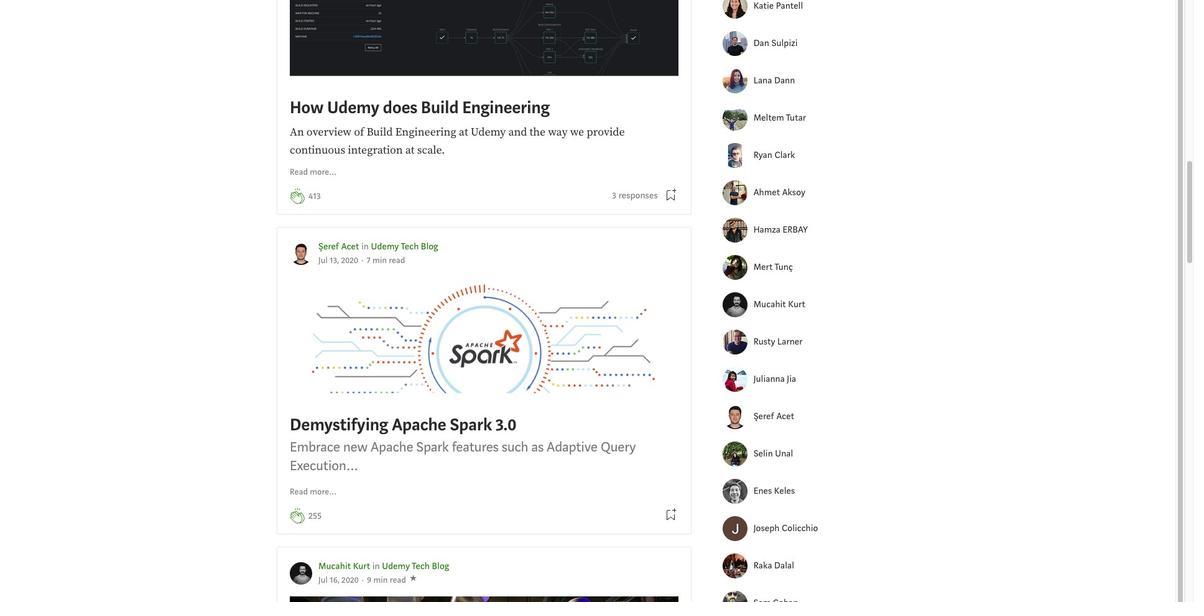 Task type: describe. For each thing, give the bounding box(es) containing it.
kurt for mucahit kurt in udemy tech blog
[[353, 560, 370, 572]]

hamza erbay link
[[754, 223, 847, 237]]

and
[[508, 125, 527, 140]]

1 horizontal spatial şeref acet link
[[754, 410, 847, 424]]

udemy inside 'an overview of build engineering at udemy and the way we provide continuous integration at scale.'
[[471, 125, 506, 140]]

blog for şeref acet in udemy tech blog
[[421, 241, 438, 253]]

jul 13, 2020 link
[[318, 255, 358, 266]]

demystifying
[[290, 414, 388, 436]]

go to the profile of raka dalal image
[[723, 554, 747, 579]]

spark 3.0
[[450, 414, 517, 436]]

dan
[[754, 37, 769, 49]]

jul for şeref acet in udemy tech blog
[[318, 255, 328, 266]]

hamza
[[754, 224, 781, 236]]

lana dann link
[[754, 74, 847, 88]]

acet for şeref acet
[[777, 410, 794, 422]]

an
[[290, 125, 304, 140]]

go to the profile of dan sulpizi image
[[723, 31, 747, 56]]

the
[[530, 125, 546, 140]]

go to the profile of ryan clark image
[[723, 143, 747, 168]]

more… for first read more… link from the bottom of the page
[[310, 486, 337, 497]]

413 button
[[309, 190, 321, 204]]

ahmet aksoy link
[[754, 186, 847, 200]]

udemy tech blog link for mucahit kurt in udemy tech blog
[[382, 560, 449, 572]]

go to the profile of enes keles image
[[723, 479, 747, 504]]

how udemy does build engineering
[[290, 97, 550, 119]]

rusty larner
[[754, 336, 803, 348]]

mucahit for mucahit kurt in udemy tech blog
[[318, 560, 351, 572]]

as
[[532, 438, 544, 456]]

lana
[[754, 75, 772, 86]]

13,
[[330, 255, 339, 266]]

3 responses
[[612, 189, 658, 201]]

udemy tech blog link for şeref acet in udemy tech blog
[[371, 241, 438, 253]]

jul 16, 2020 link
[[318, 575, 359, 586]]

raka dalal
[[754, 560, 794, 572]]

go to the profile of rusty larner image
[[723, 330, 747, 355]]

read more… for 1st read more… link
[[290, 167, 337, 178]]

enes
[[754, 485, 772, 497]]

udemy up 7 min read image on the left top of page
[[371, 241, 399, 253]]

features
[[452, 438, 499, 456]]

aksoy
[[782, 187, 805, 198]]

in for acet
[[361, 241, 369, 253]]

dalal
[[774, 560, 794, 572]]

0 vertical spatial go to the profile of mucahit kurt image
[[723, 292, 747, 317]]

enes keles
[[754, 485, 795, 497]]

3
[[612, 189, 617, 201]]

new
[[343, 438, 368, 456]]

ryan clark
[[754, 149, 795, 161]]

mucahit kurt
[[754, 299, 805, 310]]

integration
[[348, 143, 403, 157]]

lana dann
[[754, 75, 795, 86]]

in for kurt
[[372, 560, 380, 572]]

şeref acet in udemy tech blog
[[318, 241, 438, 253]]

continuous
[[290, 143, 345, 157]]

tunç
[[775, 261, 793, 273]]

adaptive
[[547, 438, 598, 456]]

blog for mucahit kurt in udemy tech blog
[[432, 560, 449, 572]]

joseph colicchio
[[754, 522, 818, 534]]

jul 16, 2020
[[318, 575, 359, 586]]

1 read more… link from the top
[[290, 166, 337, 179]]

go to the profile of şeref acet image
[[290, 243, 312, 265]]

go to the profile of ahmet aksoy image
[[723, 180, 747, 205]]

way
[[548, 125, 568, 140]]

selin unal link
[[754, 447, 847, 461]]

more… for 1st read more… link
[[310, 167, 337, 178]]

7 min read image
[[367, 255, 405, 266]]

kurt for mucahit kurt
[[788, 299, 805, 310]]

engineering for does
[[462, 97, 550, 119]]

ahmet aksoy
[[754, 187, 805, 198]]

tech for mucahit kurt in udemy tech blog
[[412, 560, 430, 572]]

1 horizontal spatial at
[[459, 125, 468, 140]]

query
[[601, 438, 636, 456]]

go to the profile of joseph colicchio image
[[723, 516, 747, 541]]

şeref for şeref acet in udemy tech blog
[[318, 241, 339, 253]]

embrace
[[290, 438, 340, 456]]

sulpizi
[[772, 37, 798, 49]]

1 horizontal spatial mucahit kurt link
[[754, 298, 847, 312]]

mucahit for mucahit kurt
[[754, 299, 786, 310]]

0 vertical spatial apache
[[392, 414, 446, 436]]

2020 for acet
[[341, 255, 358, 266]]

rusty larner link
[[754, 335, 847, 349]]

joseph colicchio link
[[754, 522, 847, 536]]

mert tunç link
[[754, 261, 847, 274]]

go to the profile of katie pantell image
[[723, 0, 747, 19]]

overview
[[307, 125, 351, 140]]

mert tunç
[[754, 261, 793, 273]]

tech for şeref acet in udemy tech blog
[[401, 241, 419, 253]]

does
[[383, 97, 417, 119]]



Task type: vqa. For each thing, say whether or not it's contained in the screenshot.
'Go to the profile of Şeref Acet' icon
yes



Task type: locate. For each thing, give the bounding box(es) containing it.
apache right new
[[371, 438, 413, 456]]

more…
[[310, 167, 337, 178], [310, 486, 337, 497]]

255
[[309, 510, 322, 522]]

enes keles link
[[754, 484, 847, 498]]

1 horizontal spatial kurt
[[788, 299, 805, 310]]

2020
[[341, 255, 358, 266], [342, 575, 359, 586]]

mucahit down mert tunç at the top of page
[[754, 299, 786, 310]]

0 vertical spatial jul
[[318, 255, 328, 266]]

413
[[309, 191, 321, 202]]

2 read from the top
[[290, 486, 308, 497]]

1 read more… from the top
[[290, 167, 337, 178]]

1 vertical spatial in
[[372, 560, 380, 572]]

engineering up scale.
[[395, 125, 456, 140]]

mucahit
[[754, 299, 786, 310], [318, 560, 351, 572]]

0 vertical spatial build
[[421, 97, 459, 119]]

0 horizontal spatial acet
[[341, 241, 359, 253]]

jul 13, 2020
[[318, 255, 358, 266]]

1 vertical spatial engineering
[[395, 125, 456, 140]]

demystifying apache spark 3.0 embrace new apache spark features such as adaptive query execution…
[[290, 414, 636, 474]]

1 read from the top
[[290, 167, 308, 178]]

how
[[290, 97, 323, 119]]

9 min read image
[[367, 575, 406, 586]]

build for does
[[421, 97, 459, 119]]

keles
[[774, 485, 795, 497]]

udemy up 9 min read "image"
[[382, 560, 410, 572]]

1 vertical spatial go to the profile of mucahit kurt image
[[290, 562, 312, 585]]

build
[[421, 97, 459, 119], [367, 125, 393, 140]]

255 button
[[309, 509, 322, 523]]

1 vertical spatial mucahit
[[318, 560, 351, 572]]

in up 7 min read image on the left top of page
[[361, 241, 369, 253]]

udemy up of
[[327, 97, 379, 119]]

at down how udemy does build engineering
[[459, 125, 468, 140]]

0 horizontal spatial at
[[405, 143, 415, 157]]

meltem tutar link
[[754, 111, 847, 125]]

1 vertical spatial jul
[[318, 575, 328, 586]]

jul
[[318, 255, 328, 266], [318, 575, 328, 586]]

engineering
[[462, 97, 550, 119], [395, 125, 456, 140]]

engineering for of
[[395, 125, 456, 140]]

selin unal
[[754, 448, 793, 460]]

0 vertical spatial in
[[361, 241, 369, 253]]

şeref acet
[[754, 410, 794, 422]]

dan sulpizi link
[[754, 37, 847, 51]]

şeref acet link up jul 13, 2020
[[318, 241, 359, 253]]

0 vertical spatial kurt
[[788, 299, 805, 310]]

build up 'an overview of build engineering at udemy and the way we provide continuous integration at scale.'
[[421, 97, 459, 119]]

0 horizontal spatial kurt
[[353, 560, 370, 572]]

kurt down mert tunç "link"
[[788, 299, 805, 310]]

2 more… from the top
[[310, 486, 337, 497]]

rusty
[[754, 336, 775, 348]]

more… down continuous
[[310, 167, 337, 178]]

in up 9 min read "image"
[[372, 560, 380, 572]]

acet
[[341, 241, 359, 253], [777, 410, 794, 422]]

2020 right 13,
[[341, 255, 358, 266]]

udemy
[[327, 97, 379, 119], [471, 125, 506, 140], [371, 241, 399, 253], [382, 560, 410, 572]]

1 horizontal spatial go to the profile of mucahit kurt image
[[723, 292, 747, 317]]

tutar
[[786, 112, 806, 124]]

blog
[[421, 241, 438, 253], [432, 560, 449, 572]]

şeref acet link
[[318, 241, 359, 253], [754, 410, 847, 424]]

0 horizontal spatial in
[[361, 241, 369, 253]]

1 vertical spatial build
[[367, 125, 393, 140]]

1 vertical spatial more…
[[310, 486, 337, 497]]

0 vertical spatial read more… link
[[290, 166, 337, 179]]

go to the profile of şeref acet image
[[723, 404, 747, 429]]

ahmet
[[754, 187, 780, 198]]

selin
[[754, 448, 773, 460]]

build up integration
[[367, 125, 393, 140]]

mucahit kurt link up the jul 16, 2020
[[318, 560, 370, 572]]

dann
[[774, 75, 795, 86]]

1 vertical spatial udemy tech blog link
[[382, 560, 449, 572]]

spark
[[416, 438, 449, 456]]

0 vertical spatial read more…
[[290, 167, 337, 178]]

2020 right 16,
[[342, 575, 359, 586]]

go to the profile of mucahit kurt image up go to the profile of rusty larner icon
[[723, 292, 747, 317]]

read for 1st read more… link
[[290, 167, 308, 178]]

3 responses link
[[612, 189, 658, 203]]

more… up 255
[[310, 486, 337, 497]]

2 read more… link from the top
[[290, 486, 337, 499]]

acet up jul 13, 2020
[[341, 241, 359, 253]]

jia
[[787, 373, 796, 385]]

0 vertical spatial at
[[459, 125, 468, 140]]

1 vertical spatial read
[[290, 486, 308, 497]]

1 vertical spatial mucahit kurt link
[[318, 560, 370, 572]]

acet up unal
[[777, 410, 794, 422]]

read down execution…
[[290, 486, 308, 497]]

mucahit kurt link down mert tunç "link"
[[754, 298, 847, 312]]

colicchio
[[782, 522, 818, 534]]

read more… up 255
[[290, 486, 337, 497]]

erbay
[[783, 224, 808, 236]]

mucahit kurt in udemy tech blog
[[318, 560, 449, 572]]

1 vertical spatial at
[[405, 143, 415, 157]]

meltem tutar
[[754, 112, 806, 124]]

1 horizontal spatial mucahit
[[754, 299, 786, 310]]

1 jul from the top
[[318, 255, 328, 266]]

1 vertical spatial read more…
[[290, 486, 337, 497]]

1 vertical spatial 2020
[[342, 575, 359, 586]]

apache up spark
[[392, 414, 446, 436]]

0 vertical spatial şeref
[[318, 241, 339, 253]]

julianna
[[754, 373, 785, 385]]

1 vertical spatial apache
[[371, 438, 413, 456]]

execution…
[[290, 456, 358, 474]]

read
[[290, 167, 308, 178], [290, 486, 308, 497]]

1 vertical spatial şeref
[[754, 410, 774, 422]]

1 horizontal spatial şeref
[[754, 410, 774, 422]]

mucahit up 16,
[[318, 560, 351, 572]]

1 vertical spatial kurt
[[353, 560, 370, 572]]

build inside 'an overview of build engineering at udemy and the way we provide continuous integration at scale.'
[[367, 125, 393, 140]]

go to the profile of mucahit kurt image left 16,
[[290, 562, 312, 585]]

0 vertical spatial read
[[290, 167, 308, 178]]

kurt
[[788, 299, 805, 310], [353, 560, 370, 572]]

an overview of build engineering at udemy and the way we provide continuous integration at scale.
[[290, 125, 625, 157]]

2 read more… from the top
[[290, 486, 337, 497]]

2020 for kurt
[[342, 575, 359, 586]]

responses
[[619, 189, 658, 201]]

jul left 16,
[[318, 575, 328, 586]]

0 horizontal spatial mucahit kurt link
[[318, 560, 370, 572]]

udemy tech blog link up 9 min read "image"
[[382, 560, 449, 572]]

1 vertical spatial acet
[[777, 410, 794, 422]]

apache
[[392, 414, 446, 436], [371, 438, 413, 456]]

julianna jia link
[[754, 373, 847, 386]]

go to the profile of selin unal image
[[723, 442, 747, 467]]

read more…
[[290, 167, 337, 178], [290, 486, 337, 497]]

0 horizontal spatial mucahit
[[318, 560, 351, 572]]

engineering up and in the top left of the page
[[462, 97, 550, 119]]

0 vertical spatial 2020
[[341, 255, 358, 266]]

go to the profile of hamza erbay image
[[723, 218, 747, 243]]

0 vertical spatial şeref acet link
[[318, 241, 359, 253]]

kurt inside mucahit kurt 'link'
[[788, 299, 805, 310]]

0 horizontal spatial build
[[367, 125, 393, 140]]

1 vertical spatial tech
[[412, 560, 430, 572]]

0 vertical spatial mucahit kurt link
[[754, 298, 847, 312]]

scale.
[[417, 143, 445, 157]]

build for of
[[367, 125, 393, 140]]

larner
[[778, 336, 803, 348]]

0 vertical spatial acet
[[341, 241, 359, 253]]

0 horizontal spatial şeref
[[318, 241, 339, 253]]

0 horizontal spatial engineering
[[395, 125, 456, 140]]

at left scale.
[[405, 143, 415, 157]]

1 horizontal spatial acet
[[777, 410, 794, 422]]

provide
[[587, 125, 625, 140]]

udemy tech blog link up 7 min read image on the left top of page
[[371, 241, 438, 253]]

hamza erbay
[[754, 224, 808, 236]]

in
[[361, 241, 369, 253], [372, 560, 380, 572]]

of
[[354, 125, 364, 140]]

read for first read more… link from the bottom of the page
[[290, 486, 308, 497]]

mucahit kurt link
[[754, 298, 847, 312], [318, 560, 370, 572]]

jul left 13,
[[318, 255, 328, 266]]

read more… link up 255
[[290, 486, 337, 499]]

meltem
[[754, 112, 784, 124]]

1 horizontal spatial engineering
[[462, 97, 550, 119]]

1 horizontal spatial build
[[421, 97, 459, 119]]

şeref up 13,
[[318, 241, 339, 253]]

0 vertical spatial mucahit
[[754, 299, 786, 310]]

clark
[[775, 149, 795, 161]]

şeref right go to the profile of şeref acet icon
[[754, 410, 774, 422]]

şeref
[[318, 241, 339, 253], [754, 410, 774, 422]]

16,
[[330, 575, 339, 586]]

we
[[570, 125, 584, 140]]

read more… for first read more… link from the bottom of the page
[[290, 486, 337, 497]]

read down continuous
[[290, 167, 308, 178]]

go to the profile of mert tunç image
[[723, 255, 747, 280]]

jul for mucahit kurt in udemy tech blog
[[318, 575, 328, 586]]

acet for şeref acet in udemy tech blog
[[341, 241, 359, 253]]

such
[[502, 438, 528, 456]]

0 vertical spatial udemy tech blog link
[[371, 241, 438, 253]]

raka
[[754, 560, 772, 572]]

0 vertical spatial more…
[[310, 167, 337, 178]]

1 more… from the top
[[310, 167, 337, 178]]

2 jul from the top
[[318, 575, 328, 586]]

raka dalal link
[[754, 559, 847, 573]]

dan sulpizi
[[754, 37, 798, 49]]

go to the profile of mucahit kurt image
[[723, 292, 747, 317], [290, 562, 312, 585]]

1 vertical spatial şeref acet link
[[754, 410, 847, 424]]

go to the profile of lana dann image
[[723, 68, 747, 93]]

0 horizontal spatial go to the profile of mucahit kurt image
[[290, 562, 312, 585]]

read more… down continuous
[[290, 167, 337, 178]]

şeref acet link up the selin unal link
[[754, 410, 847, 424]]

0 horizontal spatial şeref acet link
[[318, 241, 359, 253]]

1 vertical spatial blog
[[432, 560, 449, 572]]

0 vertical spatial tech
[[401, 241, 419, 253]]

0 vertical spatial blog
[[421, 241, 438, 253]]

unal
[[775, 448, 793, 460]]

ryan
[[754, 149, 772, 161]]

udemy left and in the top left of the page
[[471, 125, 506, 140]]

go to the profile of julianna jia image
[[723, 367, 747, 392]]

ryan clark link
[[754, 149, 847, 163]]

kurt up jul 16, 2020 link
[[353, 560, 370, 572]]

0 vertical spatial engineering
[[462, 97, 550, 119]]

go to the profile of meltem tutar image
[[723, 106, 747, 131]]

mucahit inside 'link'
[[754, 299, 786, 310]]

at
[[459, 125, 468, 140], [405, 143, 415, 157]]

read more… link down continuous
[[290, 166, 337, 179]]

mert
[[754, 261, 773, 273]]

şeref for şeref acet
[[754, 410, 774, 422]]

1 vertical spatial read more… link
[[290, 486, 337, 499]]

udemy tech blog link
[[371, 241, 438, 253], [382, 560, 449, 572]]

julianna jia
[[754, 373, 796, 385]]

1 horizontal spatial in
[[372, 560, 380, 572]]

engineering inside 'an overview of build engineering at udemy and the way we provide continuous integration at scale.'
[[395, 125, 456, 140]]

joseph
[[754, 522, 780, 534]]



